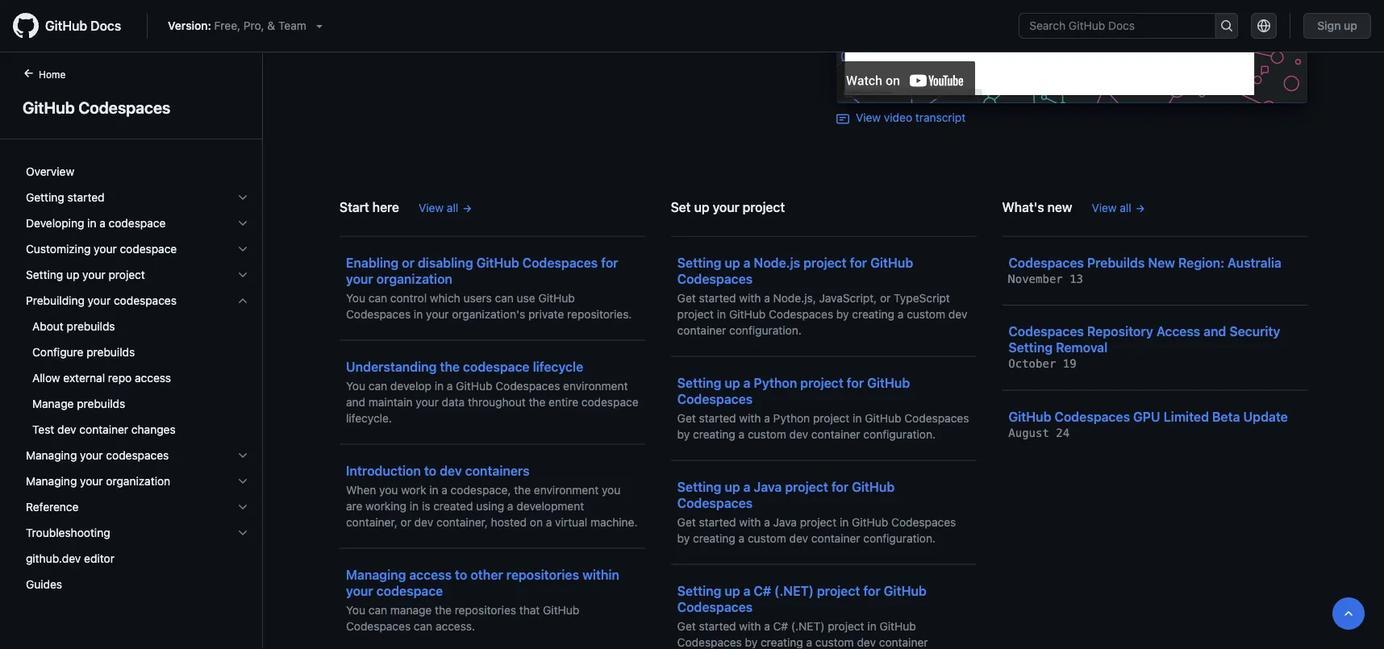 Task type: describe. For each thing, give the bounding box(es) containing it.
new
[[1048, 199, 1072, 215]]

that
[[519, 603, 540, 617]]

github inside github codespaces gpu limited beta update august 24
[[1009, 409, 1051, 424]]

dev inside setting up a c# (.net) project for github codespaces get started with a c# (.net) project in github codespaces by creating a custom dev containe
[[857, 636, 876, 649]]

sc 9kayk9 0 image inside getting started dropdown button
[[236, 191, 249, 204]]

you inside understanding the codespace lifecycle you can develop in a github codespaces environment and maintain your data throughout the entire codespace lifecycle.
[[346, 379, 365, 392]]

sc 9kayk9 0 image for managing your organization
[[236, 475, 249, 488]]

codespace down developing in a codespace dropdown button
[[120, 242, 177, 256]]

organization's
[[452, 307, 525, 321]]

repository
[[1087, 324, 1153, 339]]

creating inside setting up a c# (.net) project for github codespaces get started with a c# (.net) project in github codespaces by creating a custom dev containe
[[761, 636, 803, 649]]

allow
[[32, 371, 60, 385]]

machine.
[[590, 515, 638, 529]]

home link
[[16, 67, 91, 83]]

new
[[1148, 255, 1175, 270]]

view all for what's new
[[1092, 201, 1131, 214]]

private
[[528, 307, 564, 321]]

13
[[1070, 272, 1083, 286]]

video
[[884, 111, 912, 124]]

developing in a codespace
[[26, 217, 166, 230]]

up for setting up a java project for github codespaces get started with a java project in github codespaces by creating a custom dev container configuration.
[[725, 479, 740, 494]]

managing your organization
[[26, 475, 170, 488]]

view all link for start here
[[419, 199, 473, 216]]

users
[[463, 291, 492, 304]]

working
[[366, 499, 407, 513]]

all for disabling
[[447, 201, 458, 214]]

or inside setting up a node.js project for github codespaces get started with a node.js, javascript, or typescript project in github codespaces by creating a custom dev container configuration.
[[880, 291, 891, 304]]

codespace,
[[451, 483, 511, 496]]

up for sign up
[[1344, 19, 1358, 32]]

0 horizontal spatial c#
[[754, 583, 771, 599]]

managing for organization
[[26, 475, 77, 488]]

custom inside setting up a node.js project for github codespaces get started with a node.js, javascript, or typescript project in github codespaces by creating a custom dev container configuration.
[[907, 307, 945, 321]]

start
[[340, 199, 369, 215]]

github codespaces link
[[19, 95, 243, 119]]

up for setting up a node.js project for github codespaces get started with a node.js, javascript, or typescript project in github codespaces by creating a custom dev container configuration.
[[725, 255, 740, 270]]

dev inside setting up a node.js project for github codespaces get started with a node.js, javascript, or typescript project in github codespaces by creating a custom dev container configuration.
[[948, 307, 967, 321]]

setting up a python project for github codespaces get started with a python project in github codespaces by creating a custom dev container configuration.
[[677, 375, 969, 441]]

or inside enabling or disabling github codespaces for your organization you can control which users can use github codespaces in your organization's private repositories.
[[402, 255, 415, 270]]

sc 9kayk9 0 image for troubleshooting
[[236, 527, 249, 540]]

november
[[1009, 272, 1063, 286]]

region:
[[1178, 255, 1224, 270]]

what's new
[[1002, 199, 1072, 215]]

on
[[530, 515, 543, 529]]

can down "manage"
[[414, 619, 433, 633]]

troubleshooting button
[[19, 520, 256, 546]]

developing in a codespace button
[[19, 211, 256, 236]]

data
[[442, 395, 465, 409]]

transcript
[[915, 111, 966, 124]]

limited
[[1164, 409, 1209, 424]]

a inside developing in a codespace dropdown button
[[99, 217, 106, 230]]

the left the entire on the bottom left of page
[[529, 395, 546, 409]]

sc 9kayk9 0 image for codespace
[[236, 243, 249, 256]]

configuration. for setting up a python project for github codespaces
[[863, 428, 936, 441]]

manage prebuilds
[[32, 397, 125, 411]]

customizing
[[26, 242, 91, 256]]

1 container, from the left
[[346, 515, 398, 529]]

container inside setting up a java project for github codespaces get started with a java project in github codespaces by creating a custom dev container configuration.
[[811, 532, 860, 545]]

for inside setting up a c# (.net) project for github codespaces get started with a c# (.net) project in github codespaces by creating a custom dev containe
[[863, 583, 881, 599]]

codespace inside managing access to other repositories within your codespace you can manage the repositories that github codespaces can access.
[[376, 583, 443, 599]]

what's
[[1002, 199, 1044, 215]]

to inside managing access to other repositories within your codespace you can manage the repositories that github codespaces can access.
[[455, 567, 467, 582]]

1 horizontal spatial view
[[856, 111, 881, 124]]

using
[[476, 499, 504, 513]]

created
[[433, 499, 473, 513]]

select language: current language is english image
[[1258, 19, 1271, 32]]

your inside managing access to other repositories within your codespace you can manage the repositories that github codespaces can access.
[[346, 583, 373, 599]]

up for setting up a c# (.net) project for github codespaces get started with a c# (.net) project in github codespaces by creating a custom dev containe
[[725, 583, 740, 599]]

for for setting up a java project for github codespaces
[[831, 479, 849, 494]]

managing your codespaces button
[[19, 443, 256, 469]]

triangle down image
[[313, 19, 326, 32]]

managing for codespaces
[[26, 449, 77, 462]]

can left "manage"
[[368, 603, 387, 617]]

setting up a c# (.net) project for github codespaces get started with a c# (.net) project in github codespaces by creating a custom dev containe
[[677, 583, 928, 649]]

codespace up throughout
[[463, 359, 530, 374]]

setting for node.js
[[677, 255, 721, 270]]

19
[[1063, 357, 1077, 371]]

github inside understanding the codespace lifecycle you can develop in a github codespaces environment and maintain your data throughout the entire codespace lifecycle.
[[456, 379, 492, 392]]

for for setting up a node.js project for github codespaces
[[850, 255, 867, 270]]

view all for start here
[[419, 201, 458, 214]]

guides link
[[19, 572, 256, 598]]

by inside setting up a python project for github codespaces get started with a python project in github codespaces by creating a custom dev container configuration.
[[677, 428, 690, 441]]

configure prebuilds link
[[19, 340, 256, 365]]

external
[[63, 371, 105, 385]]

codespaces repository access and security setting removal october 19
[[1009, 324, 1280, 371]]

november 13 element
[[1009, 272, 1083, 286]]

in inside dropdown button
[[87, 217, 96, 230]]

in inside setting up a c# (.net) project for github codespaces get started with a c# (.net) project in github codespaces by creating a custom dev containe
[[867, 619, 877, 633]]

the inside managing access to other repositories within your codespace you can manage the repositories that github codespaces can access.
[[435, 603, 452, 617]]

node.js,
[[773, 291, 816, 304]]

view video transcript
[[856, 111, 966, 124]]

github.dev editor
[[26, 552, 114, 565]]

by inside setting up a node.js project for github codespaces get started with a node.js, javascript, or typescript project in github codespaces by creating a custom dev container configuration.
[[836, 307, 849, 321]]

sc 9kayk9 0 image for a
[[236, 217, 249, 230]]

codespaces inside "codespaces repository access and security setting removal october 19"
[[1009, 324, 1084, 339]]

setting for c#
[[677, 583, 721, 599]]

development
[[516, 499, 584, 513]]

organization inside enabling or disabling github codespaces for your organization you can control which users can use github codespaces in your organization's private repositories.
[[376, 271, 452, 286]]

repositories.
[[567, 307, 632, 321]]

and inside understanding the codespace lifecycle you can develop in a github codespaces environment and maintain your data throughout the entire codespace lifecycle.
[[346, 395, 365, 409]]

managing access to other repositories within your codespace you can manage the repositories that github codespaces can access.
[[346, 567, 619, 633]]

custom inside setting up a c# (.net) project for github codespaces get started with a c# (.net) project in github codespaces by creating a custom dev containe
[[815, 636, 854, 649]]

a inside understanding the codespace lifecycle you can develop in a github codespaces environment and maintain your data throughout the entire codespace lifecycle.
[[447, 379, 453, 392]]

started for setting up a java project for github codespaces
[[699, 515, 736, 529]]

developing
[[26, 217, 84, 230]]

codespaces inside codespaces prebuilds new region: australia november 13
[[1009, 255, 1084, 270]]

Search GitHub Docs search field
[[1020, 14, 1215, 38]]

allow external repo access
[[32, 371, 171, 385]]

getting started
[[26, 191, 105, 204]]

disabling
[[418, 255, 473, 270]]

up for set up your project
[[694, 199, 709, 215]]

managing your organization button
[[19, 469, 256, 494]]

dev inside prebuilding your codespaces element
[[57, 423, 76, 436]]

github docs
[[45, 18, 121, 33]]

1 horizontal spatial c#
[[773, 619, 788, 633]]

update
[[1243, 409, 1288, 424]]

environment for lifecycle
[[563, 379, 628, 392]]

version: free, pro, & team
[[168, 19, 306, 32]]

security
[[1230, 324, 1280, 339]]

0 vertical spatial repositories
[[506, 567, 579, 582]]

setting up your project button
[[19, 262, 256, 288]]

the inside introduction to dev containers when you work in a codespace, the environment you are working in is created using a development container, or dev container, hosted on a virtual machine.
[[514, 483, 531, 496]]

project inside dropdown button
[[108, 268, 145, 282]]

you for enabling or disabling github codespaces for your organization
[[346, 291, 365, 304]]

enabling or disabling github codespaces for your organization you can control which users can use github codespaces in your organization's private repositories.
[[346, 255, 632, 321]]

setting up a java project for github codespaces get started with a java project in github codespaces by creating a custom dev container configuration.
[[677, 479, 956, 545]]

which
[[430, 291, 460, 304]]

codespaces for managing your codespaces
[[106, 449, 169, 462]]

setting for python
[[677, 375, 721, 390]]

scroll to top image
[[1342, 607, 1355, 620]]

you for managing access to other repositories within your codespace
[[346, 603, 365, 617]]

github codespaces element
[[0, 65, 263, 648]]

sc 9kayk9 0 image for managing your codespaces
[[236, 449, 249, 462]]

access inside prebuilding your codespaces element
[[135, 371, 171, 385]]

codespaces inside github codespaces gpu limited beta update august 24
[[1055, 409, 1130, 424]]

beta
[[1212, 409, 1240, 424]]

configuration. for setting up a java project for github codespaces
[[863, 532, 936, 545]]

editor
[[84, 552, 114, 565]]

set
[[671, 199, 691, 215]]

started for setting up a node.js project for github codespaces
[[699, 291, 736, 304]]

link image
[[836, 112, 849, 125]]

in inside setting up a node.js project for github codespaces get started with a node.js, javascript, or typescript project in github codespaces by creating a custom dev container configuration.
[[717, 307, 726, 321]]

develop
[[390, 379, 431, 392]]

24
[[1056, 426, 1070, 440]]

1 vertical spatial java
[[773, 515, 797, 529]]

free,
[[214, 19, 240, 32]]

setting up a node.js project for github codespaces get started with a node.js, javascript, or typescript project in github codespaces by creating a custom dev container configuration.
[[677, 255, 967, 337]]

sc 9kayk9 0 image for prebuilding your codespaces
[[236, 294, 249, 307]]

customizing your codespace button
[[19, 236, 256, 262]]

overview
[[26, 165, 74, 178]]

start here
[[340, 199, 399, 215]]

sign up link
[[1304, 13, 1371, 39]]

codespace down getting started dropdown button
[[109, 217, 166, 230]]

configure prebuilds
[[32, 346, 135, 359]]

pro,
[[244, 19, 264, 32]]

prebuilding your codespaces element containing about prebuilds
[[13, 314, 262, 443]]

1 vertical spatial python
[[773, 411, 810, 425]]

changes
[[131, 423, 176, 436]]

here
[[372, 199, 399, 215]]



Task type: vqa. For each thing, say whether or not it's contained in the screenshot.


Task type: locate. For each thing, give the bounding box(es) containing it.
with inside setting up a java project for github codespaces get started with a java project in github codespaces by creating a custom dev container configuration.
[[739, 515, 761, 529]]

to
[[424, 463, 436, 478], [455, 567, 467, 582]]

3 get from the top
[[677, 515, 696, 529]]

by
[[836, 307, 849, 321], [677, 428, 690, 441], [677, 532, 690, 545], [745, 636, 758, 649]]

project
[[743, 199, 785, 215], [804, 255, 847, 270], [108, 268, 145, 282], [677, 307, 714, 321], [800, 375, 844, 390], [813, 411, 850, 425], [785, 479, 828, 494], [800, 515, 837, 529], [817, 583, 860, 599], [828, 619, 864, 633]]

removal
[[1056, 340, 1108, 355]]

1 vertical spatial organization
[[106, 475, 170, 488]]

python
[[754, 375, 797, 390], [773, 411, 810, 425]]

1 vertical spatial to
[[455, 567, 467, 582]]

1 sc 9kayk9 0 image from the top
[[236, 294, 249, 307]]

october 19 element
[[1009, 357, 1077, 371]]

0 vertical spatial prebuilds
[[67, 320, 115, 333]]

1 vertical spatial environment
[[534, 483, 599, 496]]

or
[[402, 255, 415, 270], [880, 291, 891, 304], [401, 515, 411, 529]]

configuration.
[[729, 323, 802, 337], [863, 428, 936, 441], [863, 532, 936, 545]]

sc 9kayk9 0 image inside prebuilding your codespaces dropdown button
[[236, 294, 249, 307]]

5 sc 9kayk9 0 image from the top
[[236, 501, 249, 514]]

up for setting up your project
[[66, 268, 79, 282]]

or up control at top left
[[402, 255, 415, 270]]

in inside enabling or disabling github codespaces for your organization you can control which users can use github codespaces in your organization's private repositories.
[[414, 307, 423, 321]]

repositories up access.
[[455, 603, 516, 617]]

can left use
[[495, 291, 514, 304]]

for inside setting up a java project for github codespaces get started with a java project in github codespaces by creating a custom dev container configuration.
[[831, 479, 849, 494]]

sc 9kayk9 0 image
[[236, 191, 249, 204], [236, 217, 249, 230], [236, 243, 249, 256], [236, 269, 249, 282], [236, 501, 249, 514]]

github inside github docs link
[[45, 18, 87, 33]]

2 vertical spatial prebuilds
[[77, 397, 125, 411]]

codespace up "manage"
[[376, 583, 443, 599]]

to up work
[[424, 463, 436, 478]]

setting inside setting up a c# (.net) project for github codespaces get started with a c# (.net) project in github codespaces by creating a custom dev containe
[[677, 583, 721, 599]]

java
[[754, 479, 782, 494], [773, 515, 797, 529]]

the down containers
[[514, 483, 531, 496]]

setting
[[677, 255, 721, 270], [26, 268, 63, 282], [1009, 340, 1053, 355], [677, 375, 721, 390], [677, 479, 721, 494], [677, 583, 721, 599]]

2 prebuilding your codespaces element from the top
[[13, 314, 262, 443]]

2 vertical spatial managing
[[346, 567, 406, 582]]

sc 9kayk9 0 image inside managing your codespaces dropdown button
[[236, 449, 249, 462]]

setting inside "codespaces repository access and security setting removal october 19"
[[1009, 340, 1053, 355]]

setting inside setting up a node.js project for github codespaces get started with a node.js, javascript, or typescript project in github codespaces by creating a custom dev container configuration.
[[677, 255, 721, 270]]

codespace
[[109, 217, 166, 230], [120, 242, 177, 256], [463, 359, 530, 374], [581, 395, 639, 409], [376, 583, 443, 599]]

get inside setting up a c# (.net) project for github codespaces get started with a c# (.net) project in github codespaces by creating a custom dev containe
[[677, 619, 696, 633]]

all up disabling at the left of page
[[447, 201, 458, 214]]

c#
[[754, 583, 771, 599], [773, 619, 788, 633]]

up inside setting up a java project for github codespaces get started with a java project in github codespaces by creating a custom dev container configuration.
[[725, 479, 740, 494]]

0 vertical spatial java
[[754, 479, 782, 494]]

australia
[[1228, 255, 1282, 270]]

up inside setting up a c# (.net) project for github codespaces get started with a c# (.net) project in github codespaces by creating a custom dev containe
[[725, 583, 740, 599]]

1 horizontal spatial you
[[602, 483, 621, 496]]

for for enabling or disabling github codespaces for your organization
[[601, 255, 618, 270]]

3 with from the top
[[739, 515, 761, 529]]

0 vertical spatial python
[[754, 375, 797, 390]]

you left "manage"
[[346, 603, 365, 617]]

codespace right the entire on the bottom left of page
[[581, 395, 639, 409]]

throughout
[[468, 395, 526, 409]]

1 sc 9kayk9 0 image from the top
[[236, 191, 249, 204]]

view all right new
[[1092, 201, 1131, 214]]

0 vertical spatial managing
[[26, 449, 77, 462]]

typescript
[[894, 291, 950, 304]]

prebuilds for about prebuilds
[[67, 320, 115, 333]]

and inside "codespaces repository access and security setting removal october 19"
[[1204, 324, 1226, 339]]

prebuilds up allow external repo access
[[87, 346, 135, 359]]

with inside setting up a c# (.net) project for github codespaces get started with a c# (.net) project in github codespaces by creating a custom dev containe
[[739, 619, 761, 633]]

access.
[[436, 619, 475, 633]]

maintain
[[368, 395, 413, 409]]

&
[[267, 19, 275, 32]]

sc 9kayk9 0 image inside setting up your project dropdown button
[[236, 269, 249, 282]]

custom inside setting up a python project for github codespaces get started with a python project in github codespaces by creating a custom dev container configuration.
[[748, 428, 786, 441]]

the up data
[[440, 359, 460, 374]]

configuration. inside setting up a java project for github codespaces get started with a java project in github codespaces by creating a custom dev container configuration.
[[863, 532, 936, 545]]

started inside setting up a c# (.net) project for github codespaces get started with a c# (.net) project in github codespaces by creating a custom dev containe
[[699, 619, 736, 633]]

test
[[32, 423, 54, 436]]

container, down created
[[436, 515, 488, 529]]

getting
[[26, 191, 64, 204]]

in inside understanding the codespace lifecycle you can develop in a github codespaces environment and maintain your data throughout the entire codespace lifecycle.
[[435, 379, 444, 392]]

1 vertical spatial (.net)
[[791, 619, 825, 633]]

setting inside dropdown button
[[26, 268, 63, 282]]

1 horizontal spatial to
[[455, 567, 467, 582]]

can up "maintain"
[[368, 379, 387, 392]]

2 sc 9kayk9 0 image from the top
[[236, 449, 249, 462]]

up inside sign up link
[[1344, 19, 1358, 32]]

managing
[[26, 449, 77, 462], [26, 475, 77, 488], [346, 567, 406, 582]]

container inside prebuilding your codespaces element
[[79, 423, 128, 436]]

managing for to
[[346, 567, 406, 582]]

creating inside setting up a java project for github codespaces get started with a java project in github codespaces by creating a custom dev container configuration.
[[693, 532, 735, 545]]

can inside understanding the codespace lifecycle you can develop in a github codespaces environment and maintain your data throughout the entire codespace lifecycle.
[[368, 379, 387, 392]]

view right link image
[[856, 111, 881, 124]]

started for setting up a python project for github codespaces
[[699, 411, 736, 425]]

use
[[517, 291, 535, 304]]

version:
[[168, 19, 211, 32]]

1 you from the top
[[346, 291, 365, 304]]

up inside setting up a python project for github codespaces get started with a python project in github codespaces by creating a custom dev container configuration.
[[725, 375, 740, 390]]

by inside setting up a java project for github codespaces get started with a java project in github codespaces by creating a custom dev container configuration.
[[677, 532, 690, 545]]

github inside github codespaces link
[[23, 98, 75, 117]]

4 with from the top
[[739, 619, 761, 633]]

2 view all from the left
[[1092, 201, 1131, 214]]

can
[[368, 291, 387, 304], [495, 291, 514, 304], [368, 379, 387, 392], [368, 603, 387, 617], [414, 619, 433, 633]]

container inside setting up a node.js project for github codespaces get started with a node.js, javascript, or typescript project in github codespaces by creating a custom dev container configuration.
[[677, 323, 726, 337]]

prebuilding your codespaces element containing prebuilding your codespaces
[[13, 288, 262, 443]]

configure
[[32, 346, 83, 359]]

1 vertical spatial and
[[346, 395, 365, 409]]

3 you from the top
[[346, 603, 365, 617]]

2 view all link from the left
[[1092, 199, 1146, 216]]

0 vertical spatial to
[[424, 463, 436, 478]]

view for enabling or disabling github codespaces for your organization
[[419, 201, 444, 214]]

sc 9kayk9 0 image inside managing your organization dropdown button
[[236, 475, 249, 488]]

introduction to dev containers when you work in a codespace, the environment you are working in is created using a development container, or dev container, hosted on a virtual machine.
[[346, 463, 638, 529]]

4 get from the top
[[677, 619, 696, 633]]

and up lifecycle.
[[346, 395, 365, 409]]

about prebuilds link
[[19, 314, 256, 340]]

get for setting up a python project for github codespaces
[[677, 411, 696, 425]]

0 vertical spatial or
[[402, 255, 415, 270]]

1 horizontal spatial view all
[[1092, 201, 1131, 214]]

in inside setting up a java project for github codespaces get started with a java project in github codespaces by creating a custom dev container configuration.
[[840, 515, 849, 529]]

0 horizontal spatial container,
[[346, 515, 398, 529]]

when
[[346, 483, 376, 496]]

for inside setting up a node.js project for github codespaces get started with a node.js, javascript, or typescript project in github codespaces by creating a custom dev container configuration.
[[850, 255, 867, 270]]

tooltip
[[1333, 598, 1365, 630]]

0 horizontal spatial view all
[[419, 201, 458, 214]]

by inside setting up a c# (.net) project for github codespaces get started with a c# (.net) project in github codespaces by creating a custom dev containe
[[745, 636, 758, 649]]

docs
[[91, 18, 121, 33]]

you
[[379, 483, 398, 496], [602, 483, 621, 496]]

managing inside managing access to other repositories within your codespace you can manage the repositories that github codespaces can access.
[[346, 567, 406, 582]]

codespaces down setting up your project dropdown button
[[114, 294, 177, 307]]

organization down managing your codespaces dropdown button
[[106, 475, 170, 488]]

0 vertical spatial organization
[[376, 271, 452, 286]]

managing down test
[[26, 449, 77, 462]]

started inside dropdown button
[[67, 191, 105, 204]]

or down working
[[401, 515, 411, 529]]

codespaces down test dev container changes link
[[106, 449, 169, 462]]

setting up your project
[[26, 268, 145, 282]]

setting for project
[[26, 268, 63, 282]]

0 vertical spatial configuration.
[[729, 323, 802, 337]]

can left control at top left
[[368, 291, 387, 304]]

0 vertical spatial and
[[1204, 324, 1226, 339]]

overview link
[[19, 159, 256, 185]]

is
[[422, 499, 430, 513]]

your inside understanding the codespace lifecycle you can develop in a github codespaces environment and maintain your data throughout the entire codespace lifecycle.
[[416, 395, 439, 409]]

2 container, from the left
[[436, 515, 488, 529]]

0 horizontal spatial all
[[447, 201, 458, 214]]

repo
[[108, 371, 132, 385]]

you up lifecycle.
[[346, 379, 365, 392]]

environment inside understanding the codespace lifecycle you can develop in a github codespaces environment and maintain your data throughout the entire codespace lifecycle.
[[563, 379, 628, 392]]

0 horizontal spatial access
[[135, 371, 171, 385]]

0 vertical spatial c#
[[754, 583, 771, 599]]

get for setting up a node.js project for github codespaces
[[677, 291, 696, 304]]

environment for containers
[[534, 483, 599, 496]]

0 horizontal spatial view
[[419, 201, 444, 214]]

the up access.
[[435, 603, 452, 617]]

setting for java
[[677, 479, 721, 494]]

you inside enabling or disabling github codespaces for your organization you can control which users can use github codespaces in your organization's private repositories.
[[346, 291, 365, 304]]

get inside setting up a java project for github codespaces get started with a java project in github codespaces by creating a custom dev container configuration.
[[677, 515, 696, 529]]

view right new
[[1092, 201, 1117, 214]]

within
[[582, 567, 619, 582]]

for inside setting up a python project for github codespaces get started with a python project in github codespaces by creating a custom dev container configuration.
[[847, 375, 864, 390]]

1 vertical spatial access
[[409, 567, 452, 582]]

you inside managing access to other repositories within your codespace you can manage the repositories that github codespaces can access.
[[346, 603, 365, 617]]

prebuilding your codespaces element
[[13, 288, 262, 443], [13, 314, 262, 443]]

to inside introduction to dev containers when you work in a codespace, the environment you are working in is created using a development container, or dev container, hosted on a virtual machine.
[[424, 463, 436, 478]]

about
[[32, 320, 64, 333]]

sc 9kayk9 0 image
[[236, 294, 249, 307], [236, 449, 249, 462], [236, 475, 249, 488], [236, 527, 249, 540]]

guides
[[26, 578, 62, 591]]

started inside setting up a python project for github codespaces get started with a python project in github codespaces by creating a custom dev container configuration.
[[699, 411, 736, 425]]

prebuilds for configure prebuilds
[[87, 346, 135, 359]]

manage
[[32, 397, 74, 411]]

in inside setting up a python project for github codespaces get started with a python project in github codespaces by creating a custom dev container configuration.
[[853, 411, 862, 425]]

codespaces
[[114, 294, 177, 307], [106, 449, 169, 462]]

with inside setting up a python project for github codespaces get started with a python project in github codespaces by creating a custom dev container configuration.
[[739, 411, 761, 425]]

1 get from the top
[[677, 291, 696, 304]]

up inside setting up your project dropdown button
[[66, 268, 79, 282]]

access inside managing access to other repositories within your codespace you can manage the repositories that github codespaces can access.
[[409, 567, 452, 582]]

managing inside dropdown button
[[26, 449, 77, 462]]

set up your project
[[671, 199, 785, 215]]

0 horizontal spatial view all link
[[419, 199, 473, 216]]

hosted
[[491, 515, 527, 529]]

view all link up disabling at the left of page
[[419, 199, 473, 216]]

allow external repo access link
[[19, 365, 256, 391]]

0 horizontal spatial and
[[346, 395, 365, 409]]

2 sc 9kayk9 0 image from the top
[[236, 217, 249, 230]]

1 vertical spatial codespaces
[[106, 449, 169, 462]]

with for java
[[739, 515, 761, 529]]

all for new
[[1120, 201, 1131, 214]]

reference
[[26, 501, 79, 514]]

sc 9kayk9 0 image inside troubleshooting dropdown button
[[236, 527, 249, 540]]

august 24 element
[[1009, 426, 1070, 440]]

dev inside setting up a java project for github codespaces get started with a java project in github codespaces by creating a custom dev container configuration.
[[789, 532, 808, 545]]

or left typescript
[[880, 291, 891, 304]]

introduction
[[346, 463, 421, 478]]

control
[[390, 291, 427, 304]]

codespaces inside managing access to other repositories within your codespace you can manage the repositories that github codespaces can access.
[[346, 619, 411, 633]]

october
[[1009, 357, 1056, 371]]

2 you from the left
[[602, 483, 621, 496]]

you up working
[[379, 483, 398, 496]]

view
[[856, 111, 881, 124], [419, 201, 444, 214], [1092, 201, 1117, 214]]

in
[[87, 217, 96, 230], [414, 307, 423, 321], [717, 307, 726, 321], [435, 379, 444, 392], [853, 411, 862, 425], [429, 483, 438, 496], [410, 499, 419, 513], [840, 515, 849, 529], [867, 619, 877, 633]]

sc 9kayk9 0 image inside "customizing your codespace" dropdown button
[[236, 243, 249, 256]]

view all link
[[419, 199, 473, 216], [1092, 199, 1146, 216]]

or inside introduction to dev containers when you work in a codespace, the environment you are working in is created using a development container, or dev container, hosted on a virtual machine.
[[401, 515, 411, 529]]

1 prebuilding your codespaces element from the top
[[13, 288, 262, 443]]

4 sc 9kayk9 0 image from the top
[[236, 269, 249, 282]]

setting inside setting up a java project for github codespaces get started with a java project in github codespaces by creating a custom dev container configuration.
[[677, 479, 721, 494]]

started inside setting up a node.js project for github codespaces get started with a node.js, javascript, or typescript project in github codespaces by creating a custom dev container configuration.
[[699, 291, 736, 304]]

0 horizontal spatial organization
[[106, 475, 170, 488]]

None search field
[[1019, 13, 1238, 39]]

container, down working
[[346, 515, 398, 529]]

2 all from the left
[[1120, 201, 1131, 214]]

search image
[[1220, 19, 1233, 32]]

view all right here
[[419, 201, 458, 214]]

codespaces for prebuilding your codespaces
[[114, 294, 177, 307]]

creating
[[852, 307, 895, 321], [693, 428, 735, 441], [693, 532, 735, 545], [761, 636, 803, 649]]

started inside setting up a java project for github codespaces get started with a java project in github codespaces by creating a custom dev container configuration.
[[699, 515, 736, 529]]

1 vertical spatial configuration.
[[863, 428, 936, 441]]

with for python
[[739, 411, 761, 425]]

and right access
[[1204, 324, 1226, 339]]

access down configure prebuilds link
[[135, 371, 171, 385]]

managing your codespaces
[[26, 449, 169, 462]]

creating inside setting up a python project for github codespaces get started with a python project in github codespaces by creating a custom dev container configuration.
[[693, 428, 735, 441]]

0 vertical spatial environment
[[563, 379, 628, 392]]

0 vertical spatial (.net)
[[774, 583, 814, 599]]

0 horizontal spatial you
[[379, 483, 398, 496]]

2 horizontal spatial view
[[1092, 201, 1117, 214]]

2 with from the top
[[739, 411, 761, 425]]

you down "enabling"
[[346, 291, 365, 304]]

dev inside setting up a python project for github codespaces get started with a python project in github codespaces by creating a custom dev container configuration.
[[789, 428, 808, 441]]

sc 9kayk9 0 image for your
[[236, 269, 249, 282]]

up for setting up a python project for github codespaces get started with a python project in github codespaces by creating a custom dev container configuration.
[[725, 375, 740, 390]]

1 vertical spatial or
[[880, 291, 891, 304]]

container,
[[346, 515, 398, 529], [436, 515, 488, 529]]

2 get from the top
[[677, 411, 696, 425]]

configuration. inside setting up a node.js project for github codespaces get started with a node.js, javascript, or typescript project in github codespaces by creating a custom dev container configuration.
[[729, 323, 802, 337]]

work
[[401, 483, 426, 496]]

prebuilding your codespaces button
[[19, 288, 256, 314]]

view all link for what's new
[[1092, 199, 1146, 216]]

0 horizontal spatial to
[[424, 463, 436, 478]]

organization up control at top left
[[376, 271, 452, 286]]

codespaces inside understanding the codespace lifecycle you can develop in a github codespaces environment and maintain your data throughout the entire codespace lifecycle.
[[495, 379, 560, 392]]

1 you from the left
[[379, 483, 398, 496]]

environment up development
[[534, 483, 599, 496]]

2 you from the top
[[346, 379, 365, 392]]

configuration. inside setting up a python project for github codespaces get started with a python project in github codespaces by creating a custom dev container configuration.
[[863, 428, 936, 441]]

you
[[346, 291, 365, 304], [346, 379, 365, 392], [346, 603, 365, 617]]

1 horizontal spatial view all link
[[1092, 199, 1146, 216]]

github codespaces gpu limited beta update august 24
[[1009, 409, 1288, 440]]

custom inside setting up a java project for github codespaces get started with a java project in github codespaces by creating a custom dev container configuration.
[[748, 532, 786, 545]]

1 horizontal spatial all
[[1120, 201, 1131, 214]]

august
[[1009, 426, 1049, 440]]

all up prebuilds
[[1120, 201, 1131, 214]]

1 view all from the left
[[419, 201, 458, 214]]

view for codespaces prebuilds new region: australia
[[1092, 201, 1117, 214]]

0 vertical spatial you
[[346, 291, 365, 304]]

troubleshooting
[[26, 526, 110, 540]]

get inside setting up a node.js project for github codespaces get started with a node.js, javascript, or typescript project in github codespaces by creating a custom dev container configuration.
[[677, 291, 696, 304]]

managing inside dropdown button
[[26, 475, 77, 488]]

3 sc 9kayk9 0 image from the top
[[236, 475, 249, 488]]

container inside setting up a python project for github codespaces get started with a python project in github codespaces by creating a custom dev container configuration.
[[811, 428, 860, 441]]

view all link up prebuilds
[[1092, 199, 1146, 216]]

access up "manage"
[[409, 567, 452, 582]]

sc 9kayk9 0 image inside developing in a codespace dropdown button
[[236, 217, 249, 230]]

github docs link
[[13, 13, 134, 39]]

environment up the entire on the bottom left of page
[[563, 379, 628, 392]]

2 vertical spatial you
[[346, 603, 365, 617]]

1 with from the top
[[739, 291, 761, 304]]

1 horizontal spatial organization
[[376, 271, 452, 286]]

get for setting up a java project for github codespaces
[[677, 515, 696, 529]]

for inside enabling or disabling github codespaces for your organization you can control which users can use github codespaces in your organization's private repositories.
[[601, 255, 618, 270]]

github inside managing access to other repositories within your codespace you can manage the repositories that github codespaces can access.
[[543, 603, 579, 617]]

with for node.js
[[739, 291, 761, 304]]

prebuilding your codespaces
[[26, 294, 177, 307]]

organization
[[376, 271, 452, 286], [106, 475, 170, 488]]

4 sc 9kayk9 0 image from the top
[[236, 527, 249, 540]]

dev
[[948, 307, 967, 321], [57, 423, 76, 436], [789, 428, 808, 441], [440, 463, 462, 478], [414, 515, 433, 529], [789, 532, 808, 545], [857, 636, 876, 649]]

sc 9kayk9 0 image inside "reference" dropdown button
[[236, 501, 249, 514]]

get inside setting up a python project for github codespaces get started with a python project in github codespaces by creating a custom dev container configuration.
[[677, 411, 696, 425]]

github codespaces
[[23, 98, 170, 117]]

1 view all link from the left
[[419, 199, 473, 216]]

up inside setting up a node.js project for github codespaces get started with a node.js, javascript, or typescript project in github codespaces by creating a custom dev container configuration.
[[725, 255, 740, 270]]

for for setting up a python project for github codespaces
[[847, 375, 864, 390]]

github.dev editor link
[[19, 546, 256, 572]]

3 sc 9kayk9 0 image from the top
[[236, 243, 249, 256]]

view right here
[[419, 201, 444, 214]]

repositories up that
[[506, 567, 579, 582]]

container
[[677, 323, 726, 337], [79, 423, 128, 436], [811, 428, 860, 441], [811, 532, 860, 545]]

access
[[1157, 324, 1200, 339]]

managing up reference
[[26, 475, 77, 488]]

manage
[[390, 603, 432, 617]]

a
[[99, 217, 106, 230], [743, 255, 751, 270], [764, 291, 770, 304], [898, 307, 904, 321], [743, 375, 751, 390], [447, 379, 453, 392], [764, 411, 770, 425], [739, 428, 745, 441], [743, 479, 751, 494], [441, 483, 448, 496], [507, 499, 513, 513], [546, 515, 552, 529], [764, 515, 770, 529], [739, 532, 745, 545], [743, 583, 751, 599], [764, 619, 770, 633], [806, 636, 812, 649]]

understanding the codespace lifecycle you can develop in a github codespaces environment and maintain your data throughout the entire codespace lifecycle.
[[346, 359, 639, 425]]

to left other
[[455, 567, 467, 582]]

1 horizontal spatial and
[[1204, 324, 1226, 339]]

1 all from the left
[[447, 201, 458, 214]]

prebuilds for manage prebuilds
[[77, 397, 125, 411]]

1 vertical spatial managing
[[26, 475, 77, 488]]

javascript,
[[819, 291, 877, 304]]

0 vertical spatial access
[[135, 371, 171, 385]]

1 horizontal spatial container,
[[436, 515, 488, 529]]

are
[[346, 499, 362, 513]]

you up machine.
[[602, 483, 621, 496]]

2 vertical spatial or
[[401, 515, 411, 529]]

prebuilds up configure prebuilds
[[67, 320, 115, 333]]

prebuilds down allow external repo access
[[77, 397, 125, 411]]

1 vertical spatial you
[[346, 379, 365, 392]]

creating inside setting up a node.js project for github codespaces get started with a node.js, javascript, or typescript project in github codespaces by creating a custom dev container configuration.
[[852, 307, 895, 321]]

managing up "manage"
[[346, 567, 406, 582]]

1 horizontal spatial access
[[409, 567, 452, 582]]

1 vertical spatial prebuilds
[[87, 346, 135, 359]]

environment inside introduction to dev containers when you work in a codespace, the environment you are working in is created using a development container, or dev container, hosted on a virtual machine.
[[534, 483, 599, 496]]

0 vertical spatial codespaces
[[114, 294, 177, 307]]

organization inside dropdown button
[[106, 475, 170, 488]]

2 vertical spatial configuration.
[[863, 532, 936, 545]]

1 vertical spatial c#
[[773, 619, 788, 633]]

entire
[[549, 395, 578, 409]]

1 vertical spatial repositories
[[455, 603, 516, 617]]



